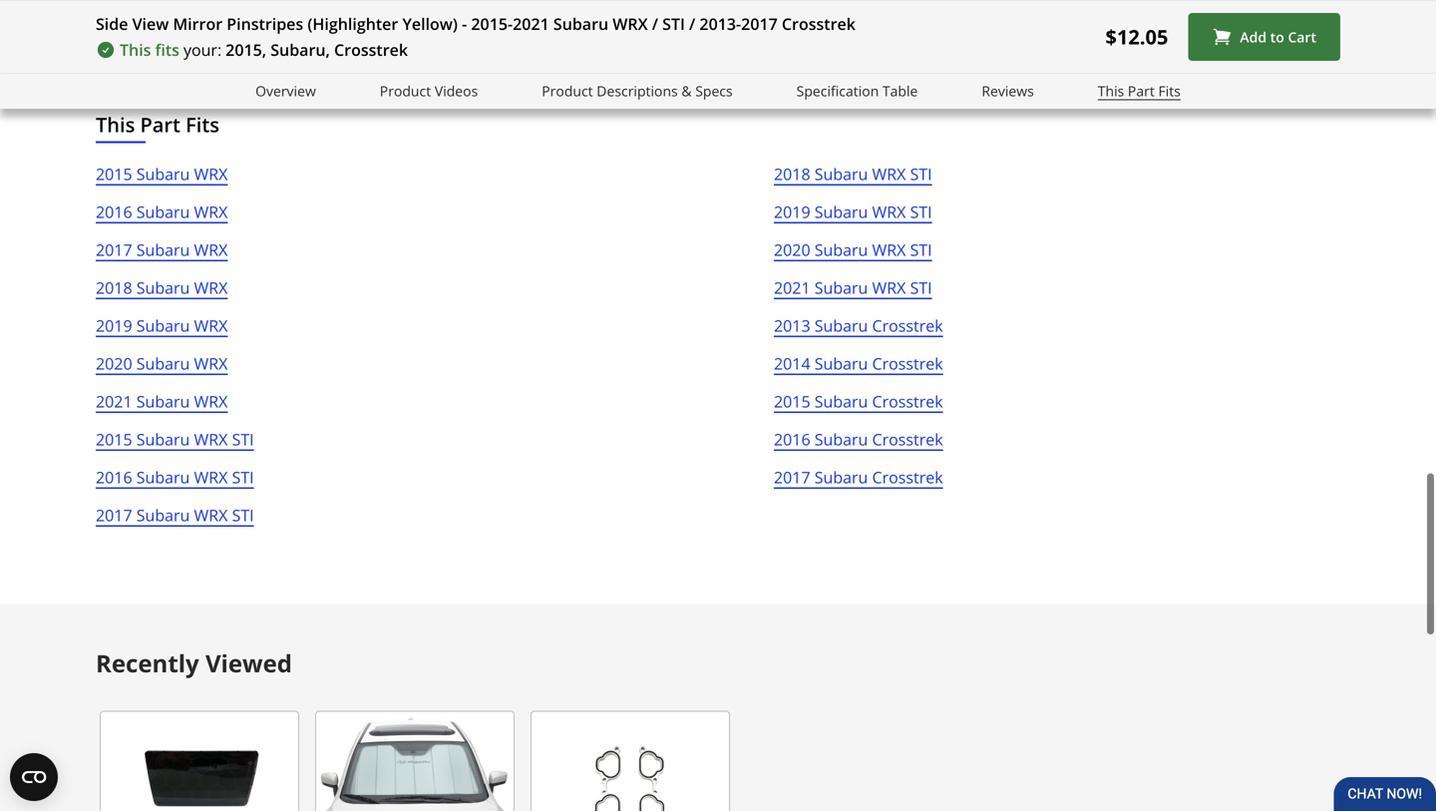 Task type: locate. For each thing, give the bounding box(es) containing it.
overview
[[255, 81, 316, 100]]

subaru for 2014 subaru crosstrek
[[815, 353, 868, 374]]

1 horizontal spatial this part fits
[[1098, 81, 1181, 100]]

subaru for 2013 subaru crosstrek
[[815, 315, 868, 336]]

crosstrek for 2013 subaru crosstrek
[[872, 315, 943, 336]]

1 vertical spatial 2015
[[774, 390, 811, 412]]

subaru down 2017 subaru wrx "link" on the left top of the page
[[136, 277, 190, 298]]

wrx down 2019 subaru wrx sti link
[[872, 239, 906, 260]]

table
[[883, 81, 918, 100]]

2017 down 2016 subaru wrx link
[[96, 239, 132, 260]]

2017 down 2016 subaru crosstrek link
[[774, 466, 811, 488]]

subaru for 2015 subaru wrx sti
[[136, 428, 190, 450]]

1 vertical spatial this part fits
[[96, 111, 219, 138]]

wrx up 2019 subaru wrx sti
[[872, 163, 906, 184]]

0 vertical spatial 2020
[[774, 239, 811, 260]]

2015 down 2014 on the top right of the page
[[774, 390, 811, 412]]

0 vertical spatial 2019
[[774, 201, 811, 222]]

2016 down the 2015 subaru wrx sti link
[[96, 466, 132, 488]]

subaru for 2017 subaru wrx sti
[[136, 504, 190, 526]]

wrx down 2016 subaru wrx link
[[194, 239, 228, 260]]

sfb15wrx-f1-dshc sticker fab f1 special edition dark smoke honeycomb rear fog lamp overlay - 2015-2020 wrx & sti / 2013-2017 crosstrek, image
[[100, 711, 299, 811]]

2018 subaru wrx sti
[[774, 163, 932, 184]]

pinstripes
[[227, 13, 303, 34]]

subsoa3992122 subaru oem subaru front windshield sunshade - 2015-2020 subaru wrx & sti / 2013+ subaru crosstrek, image
[[315, 711, 515, 811]]

subaru down 2019 subaru wrx link
[[136, 353, 190, 374]]

product left videos
[[380, 81, 431, 100]]

2 horizontal spatial 2021
[[774, 277, 811, 298]]

0 horizontal spatial 2019
[[96, 315, 132, 336]]

&
[[682, 81, 692, 100]]

0 horizontal spatial this part fits
[[96, 111, 219, 138]]

2015 subaru wrx sti link
[[96, 426, 254, 464]]

1 horizontal spatial 2019
[[774, 201, 811, 222]]

wrx up 2016 subaru wrx
[[194, 163, 228, 184]]

subaru down 2016 subaru crosstrek link
[[815, 466, 868, 488]]

this part fits up 2015 subaru wrx
[[96, 111, 219, 138]]

2017 for 2017 subaru crosstrek
[[774, 466, 811, 488]]

product
[[380, 81, 431, 100], [542, 81, 593, 100]]

2015 subaru wrx
[[96, 163, 228, 184]]

fits up 2015 subaru wrx
[[186, 111, 219, 138]]

2016 subaru crosstrek
[[774, 428, 943, 450]]

wrx down 2015 subaru wrx link
[[194, 201, 228, 222]]

2021 subaru wrx link
[[96, 388, 228, 426]]

2021 subaru wrx sti link
[[774, 275, 932, 313]]

2019 subaru wrx
[[96, 315, 228, 336]]

0 vertical spatial 2016
[[96, 201, 132, 222]]

2018
[[774, 163, 811, 184], [96, 277, 132, 298]]

sti up 2013 subaru crosstrek
[[910, 277, 932, 298]]

2016 down 2015 subaru crosstrek link
[[774, 428, 811, 450]]

1 vertical spatial 2016
[[774, 428, 811, 450]]

2016 down 2015 subaru wrx link
[[96, 201, 132, 222]]

2016 inside 2016 subaru crosstrek link
[[774, 428, 811, 450]]

specification table link
[[797, 80, 918, 103]]

2015,
[[226, 39, 266, 60]]

2017 subaru crosstrek link
[[774, 464, 943, 502]]

this
[[120, 39, 151, 60], [1098, 81, 1125, 100], [96, 111, 135, 138]]

crosstrek down 2013 subaru crosstrek link
[[872, 353, 943, 374]]

wrx for 2021 subaru wrx
[[194, 390, 228, 412]]

2 vertical spatial 2021
[[96, 390, 132, 412]]

2016 subaru crosstrek link
[[774, 426, 943, 464]]

wrx up the 2015 subaru wrx sti
[[194, 390, 228, 412]]

0 horizontal spatial part
[[140, 111, 181, 138]]

this up 2015 subaru wrx
[[96, 111, 135, 138]]

2020 inside 2020 subaru wrx link
[[96, 353, 132, 374]]

2018 up 2019 subaru wrx sti
[[774, 163, 811, 184]]

2016 for 2016 subaru wrx
[[96, 201, 132, 222]]

add
[[1240, 27, 1267, 46]]

wrx
[[613, 13, 648, 34], [194, 163, 228, 184], [872, 163, 906, 184], [194, 201, 228, 222], [872, 201, 906, 222], [194, 239, 228, 260], [872, 239, 906, 260], [194, 277, 228, 298], [872, 277, 906, 298], [194, 315, 228, 336], [194, 353, 228, 374], [194, 390, 228, 412], [194, 428, 228, 450], [194, 466, 228, 488], [194, 504, 228, 526]]

2020 subaru wrx sti
[[774, 239, 932, 260]]

sti for 2016 subaru wrx sti
[[232, 466, 254, 488]]

crosstrek
[[782, 13, 856, 34], [334, 39, 408, 60], [872, 315, 943, 336], [872, 353, 943, 374], [872, 390, 943, 412], [872, 428, 943, 450], [872, 466, 943, 488]]

2017 subaru crosstrek
[[774, 466, 943, 488]]

0 horizontal spatial /
[[652, 13, 658, 34]]

subaru up 2019 subaru wrx sti
[[815, 163, 868, 184]]

wrx for 2015 subaru wrx
[[194, 163, 228, 184]]

sti up 2016 subaru wrx sti
[[232, 428, 254, 450]]

2020 inside 2020 subaru wrx sti link
[[774, 239, 811, 260]]

2016
[[96, 201, 132, 222], [774, 428, 811, 450], [96, 466, 132, 488]]

1 vertical spatial 2019
[[96, 315, 132, 336]]

sti inside "link"
[[232, 504, 254, 526]]

1 vertical spatial fits
[[186, 111, 219, 138]]

subaru
[[554, 13, 609, 34], [136, 163, 190, 184], [815, 163, 868, 184], [136, 201, 190, 222], [815, 201, 868, 222], [136, 239, 190, 260], [815, 239, 868, 260], [136, 277, 190, 298], [815, 277, 868, 298], [136, 315, 190, 336], [815, 315, 868, 336], [136, 353, 190, 374], [815, 353, 868, 374], [136, 390, 190, 412], [815, 390, 868, 412], [136, 428, 190, 450], [815, 428, 868, 450], [136, 466, 190, 488], [815, 466, 868, 488], [136, 504, 190, 526]]

side
[[96, 13, 128, 34]]

2018 subaru wrx link
[[96, 275, 228, 313]]

1 vertical spatial 2020
[[96, 353, 132, 374]]

2017 for 2017 subaru wrx
[[96, 239, 132, 260]]

3 star image from the left
[[707, 0, 729, 10]]

subaru for 2016 subaru wrx sti
[[136, 466, 190, 488]]

part down the $12.05
[[1128, 81, 1155, 100]]

1 vertical spatial 2021
[[774, 277, 811, 298]]

-
[[462, 13, 467, 34]]

subaru down 2020 subaru wrx sti link
[[815, 277, 868, 298]]

0 vertical spatial 2018
[[774, 163, 811, 184]]

subaru down 2020 subaru wrx link
[[136, 390, 190, 412]]

wrx up 2016 subaru wrx sti
[[194, 428, 228, 450]]

fits down the $12.05
[[1159, 81, 1181, 100]]

2 product from the left
[[542, 81, 593, 100]]

this part fits
[[1098, 81, 1181, 100], [96, 111, 219, 138]]

subaru down 2021 subaru wrx sti link
[[815, 315, 868, 336]]

subaru down the 2015 subaru wrx sti link
[[136, 466, 190, 488]]

0 horizontal spatial 2021
[[96, 390, 132, 412]]

subaru down 2015 subaru crosstrek link
[[815, 428, 868, 450]]

crosstrek inside 2013 subaru crosstrek link
[[872, 315, 943, 336]]

2020 down 2019 subaru wrx link
[[96, 353, 132, 374]]

sti for 2017 subaru wrx sti
[[232, 504, 254, 526]]

wrx down 2019 subaru wrx link
[[194, 353, 228, 374]]

crosstrek down 2015 subaru crosstrek link
[[872, 428, 943, 450]]

2 vertical spatial 2016
[[96, 466, 132, 488]]

2017 down 2016 subaru wrx sti link
[[96, 504, 132, 526]]

2015 down 2021 subaru wrx link
[[96, 428, 132, 450]]

wrx down the 2018 subaru wrx link
[[194, 315, 228, 336]]

2020
[[774, 239, 811, 260], [96, 353, 132, 374]]

2018 down 2017 subaru wrx "link" on the left top of the page
[[96, 277, 132, 298]]

2015 for 2015 subaru crosstrek
[[774, 390, 811, 412]]

subaru down 2016 subaru wrx link
[[136, 239, 190, 260]]

subaru up product descriptions & specs on the top of the page
[[554, 13, 609, 34]]

subaru for 2015 subaru wrx
[[136, 163, 190, 184]]

2013 subaru crosstrek
[[774, 315, 943, 336]]

0 vertical spatial part
[[1128, 81, 1155, 100]]

2020 down 2019 subaru wrx sti link
[[774, 239, 811, 260]]

sti
[[663, 13, 685, 34], [910, 163, 932, 184], [910, 201, 932, 222], [910, 239, 932, 260], [910, 277, 932, 298], [232, 428, 254, 450], [232, 466, 254, 488], [232, 504, 254, 526]]

subaru down 2018 subaru wrx sti link
[[815, 201, 868, 222]]

2014
[[774, 353, 811, 374]]

overview link
[[255, 80, 316, 103]]

subaru for 2016 subaru wrx
[[136, 201, 190, 222]]

2017 subaru wrx
[[96, 239, 228, 260]]

subaru up 2016 subaru wrx
[[136, 163, 190, 184]]

reviews
[[982, 81, 1034, 100]]

wrx down 2018 subaru wrx sti link
[[872, 201, 906, 222]]

subaru for 2016 subaru crosstrek
[[815, 428, 868, 450]]

subaru,
[[271, 39, 330, 60]]

subaru down 2019 subaru wrx sti link
[[815, 239, 868, 260]]

2015 subaru crosstrek
[[774, 390, 943, 412]]

2019 down the 2018 subaru wrx link
[[96, 315, 132, 336]]

2021 down 2020 subaru wrx link
[[96, 390, 132, 412]]

subaru for 2018 subaru wrx sti
[[815, 163, 868, 184]]

sti for 2021 subaru wrx sti
[[910, 277, 932, 298]]

subaru down the 2018 subaru wrx link
[[136, 315, 190, 336]]

sti down 2018 subaru wrx sti link
[[910, 201, 932, 222]]

alualm-19mm-mani aluminati 19mm billet na/jdm manifold spacers, image
[[531, 711, 730, 811]]

0 vertical spatial 2015
[[96, 163, 132, 184]]

specification table
[[797, 81, 918, 100]]

part up 2015 subaru wrx
[[140, 111, 181, 138]]

wrx for 2016 subaru wrx
[[194, 201, 228, 222]]

product descriptions & specs link
[[542, 80, 733, 103]]

0 vertical spatial 2021
[[513, 13, 549, 34]]

this part fits link
[[1098, 80, 1181, 103]]

crosstrek for 2016 subaru crosstrek
[[872, 428, 943, 450]]

subaru down 2014 subaru crosstrek link
[[815, 390, 868, 412]]

2021
[[513, 13, 549, 34], [774, 277, 811, 298], [96, 390, 132, 412]]

mirror
[[173, 13, 223, 34]]

2015
[[96, 163, 132, 184], [774, 390, 811, 412], [96, 428, 132, 450]]

1 product from the left
[[380, 81, 431, 100]]

this part fits down the $12.05
[[1098, 81, 1181, 100]]

(highlighter
[[308, 13, 398, 34]]

crosstrek down (highlighter
[[334, 39, 408, 60]]

1 horizontal spatial /
[[689, 13, 696, 34]]

2016 inside 2016 subaru wrx link
[[96, 201, 132, 222]]

2016 subaru wrx link
[[96, 199, 228, 237]]

2016 inside 2016 subaru wrx sti link
[[96, 466, 132, 488]]

subaru down 2013 subaru crosstrek link
[[815, 353, 868, 374]]

this down the $12.05
[[1098, 81, 1125, 100]]

2014 subaru crosstrek link
[[774, 351, 943, 388]]

subaru for 2018 subaru wrx
[[136, 277, 190, 298]]

crosstrek inside 2016 subaru crosstrek link
[[872, 428, 943, 450]]

0 horizontal spatial 2020
[[96, 353, 132, 374]]

2019
[[774, 201, 811, 222], [96, 315, 132, 336]]

0 horizontal spatial product
[[380, 81, 431, 100]]

1 horizontal spatial 2018
[[774, 163, 811, 184]]

2016 for 2016 subaru crosstrek
[[774, 428, 811, 450]]

add to cart
[[1240, 27, 1317, 46]]

star image
[[656, 0, 678, 10], [682, 0, 704, 10], [707, 0, 729, 10], [733, 0, 755, 10]]

product videos link
[[380, 80, 478, 103]]

sti down the 2015 subaru wrx sti link
[[232, 466, 254, 488]]

wrx down 2020 subaru wrx sti link
[[872, 277, 906, 298]]

product left descriptions
[[542, 81, 593, 100]]

subaru down 2016 subaru wrx sti link
[[136, 504, 190, 526]]

sti down 2019 subaru wrx sti link
[[910, 239, 932, 260]]

1 / from the left
[[652, 13, 658, 34]]

crosstrek inside 2014 subaru crosstrek link
[[872, 353, 943, 374]]

sti up 2019 subaru wrx sti
[[910, 163, 932, 184]]

subaru down 2021 subaru wrx link
[[136, 428, 190, 450]]

subaru for 2020 subaru wrx sti
[[815, 239, 868, 260]]

2017 for 2017 subaru wrx sti
[[96, 504, 132, 526]]

0 horizontal spatial fits
[[186, 111, 219, 138]]

2021 right - on the top left
[[513, 13, 549, 34]]

subaru for 2021 subaru wrx sti
[[815, 277, 868, 298]]

sti down 2016 subaru wrx sti link
[[232, 504, 254, 526]]

specification
[[797, 81, 879, 100]]

2019 for 2019 subaru wrx
[[96, 315, 132, 336]]

crosstrek up 2014 subaru crosstrek
[[872, 315, 943, 336]]

wrx down 2017 subaru wrx "link" on the left top of the page
[[194, 277, 228, 298]]

2013
[[774, 315, 811, 336]]

1 star image from the left
[[656, 0, 678, 10]]

2021 up 2013
[[774, 277, 811, 298]]

2015 up 2016 subaru wrx
[[96, 163, 132, 184]]

to
[[1271, 27, 1285, 46]]

sti for 2019 subaru wrx sti
[[910, 201, 932, 222]]

2018 for 2018 subaru wrx sti
[[774, 163, 811, 184]]

wrx down 2016 subaru wrx sti link
[[194, 504, 228, 526]]

sti for 2020 subaru wrx sti
[[910, 239, 932, 260]]

yellow)
[[402, 13, 458, 34]]

1 vertical spatial 2018
[[96, 277, 132, 298]]

0 horizontal spatial 2018
[[96, 277, 132, 298]]

/
[[652, 13, 658, 34], [689, 13, 696, 34]]

2019 down 2018 subaru wrx sti link
[[774, 201, 811, 222]]

this down view
[[120, 39, 151, 60]]

crosstrek for 2015 subaru crosstrek
[[872, 390, 943, 412]]

crosstrek down 2016 subaru crosstrek link
[[872, 466, 943, 488]]

2 / from the left
[[689, 13, 696, 34]]

crosstrek inside 2015 subaru crosstrek link
[[872, 390, 943, 412]]

crosstrek down 2014 subaru crosstrek link
[[872, 390, 943, 412]]

add to cart button
[[1189, 13, 1341, 61]]

part
[[1128, 81, 1155, 100], [140, 111, 181, 138]]

wrx for 2016 subaru wrx sti
[[194, 466, 228, 488]]

1 horizontal spatial 2020
[[774, 239, 811, 260]]

1 horizontal spatial product
[[542, 81, 593, 100]]

wrx down the 2015 subaru wrx sti link
[[194, 466, 228, 488]]

crosstrek inside 2017 subaru crosstrek link
[[872, 466, 943, 488]]

2020 subaru wrx sti link
[[774, 237, 932, 275]]

product for product descriptions & specs
[[542, 81, 593, 100]]

1 vertical spatial part
[[140, 111, 181, 138]]

subaru down 2015 subaru wrx link
[[136, 201, 190, 222]]

fits
[[1159, 81, 1181, 100], [186, 111, 219, 138]]

2017
[[741, 13, 778, 34], [96, 239, 132, 260], [774, 466, 811, 488], [96, 504, 132, 526]]

2 vertical spatial 2015
[[96, 428, 132, 450]]

crosstrek for 2017 subaru crosstrek
[[872, 466, 943, 488]]

0 vertical spatial fits
[[1159, 81, 1181, 100]]



Task type: vqa. For each thing, say whether or not it's contained in the screenshot.
the top 2021
yes



Task type: describe. For each thing, give the bounding box(es) containing it.
wrx for 2017 subaru wrx
[[194, 239, 228, 260]]

sti for 2018 subaru wrx sti
[[910, 163, 932, 184]]

2013-
[[700, 13, 741, 34]]

2015 for 2015 subaru wrx sti
[[96, 428, 132, 450]]

side view mirror pinstripes (highlighter yellow) - 2015-2021 subaru wrx / sti / 2013-2017 crosstrek
[[96, 13, 856, 34]]

descriptions
[[597, 81, 678, 100]]

this fits your: 2015, subaru, crosstrek
[[120, 39, 408, 60]]

view
[[132, 13, 169, 34]]

product descriptions & specs
[[542, 81, 733, 100]]

fits
[[155, 39, 180, 60]]

crosstrek up specification
[[782, 13, 856, 34]]

subaru for 2015 subaru crosstrek
[[815, 390, 868, 412]]

2020 for 2020 subaru wrx sti
[[774, 239, 811, 260]]

$12.05
[[1106, 23, 1169, 50]]

2018 for 2018 subaru wrx
[[96, 277, 132, 298]]

subaru for 2017 subaru wrx
[[136, 239, 190, 260]]

subaru for 2017 subaru crosstrek
[[815, 466, 868, 488]]

subaru for 2021 subaru wrx
[[136, 390, 190, 412]]

2016 for 2016 subaru wrx sti
[[96, 466, 132, 488]]

recently viewed
[[96, 647, 292, 679]]

4 star image from the left
[[733, 0, 755, 10]]

wrx for 2015 subaru wrx sti
[[194, 428, 228, 450]]

2018 subaru wrx sti link
[[774, 161, 932, 199]]

your:
[[184, 39, 222, 60]]

viewed
[[205, 647, 292, 679]]

2017 subaru wrx link
[[96, 237, 228, 275]]

wrx for 2019 subaru wrx
[[194, 315, 228, 336]]

2013 subaru crosstrek link
[[774, 313, 943, 351]]

recently
[[96, 647, 199, 679]]

2014 subaru crosstrek
[[774, 353, 943, 374]]

wrx up product descriptions & specs on the top of the page
[[613, 13, 648, 34]]

wrx for 2020 subaru wrx
[[194, 353, 228, 374]]

2018 subaru wrx
[[96, 277, 228, 298]]

2019 subaru wrx sti
[[774, 201, 932, 222]]

2020 subaru wrx
[[96, 353, 228, 374]]

2017 subaru wrx sti link
[[96, 502, 254, 540]]

sti left the 2013-
[[663, 13, 685, 34]]

2019 subaru wrx sti link
[[774, 199, 932, 237]]

2021 for 2021 subaru wrx sti
[[774, 277, 811, 298]]

wrx for 2019 subaru wrx sti
[[872, 201, 906, 222]]

2017 subaru wrx sti
[[96, 504, 254, 526]]

wrx for 2017 subaru wrx sti
[[194, 504, 228, 526]]

2016 subaru wrx sti link
[[96, 464, 254, 502]]

1 horizontal spatial part
[[1128, 81, 1155, 100]]

specs
[[696, 81, 733, 100]]

2020 for 2020 subaru wrx
[[96, 353, 132, 374]]

subaru for 2020 subaru wrx
[[136, 353, 190, 374]]

wrx for 2021 subaru wrx sti
[[872, 277, 906, 298]]

sti for 2015 subaru wrx sti
[[232, 428, 254, 450]]

1 horizontal spatial fits
[[1159, 81, 1181, 100]]

2017 down star icon
[[741, 13, 778, 34]]

2020 subaru wrx link
[[96, 351, 228, 388]]

reviews link
[[982, 80, 1034, 103]]

subaru for 2019 subaru wrx
[[136, 315, 190, 336]]

wrx for 2018 subaru wrx sti
[[872, 163, 906, 184]]

wrx for 2020 subaru wrx sti
[[872, 239, 906, 260]]

product videos
[[380, 81, 478, 100]]

subaru for 2019 subaru wrx sti
[[815, 201, 868, 222]]

2016 subaru wrx sti
[[96, 466, 254, 488]]

crosstrek for 2014 subaru crosstrek
[[872, 353, 943, 374]]

2015 subaru wrx link
[[96, 161, 228, 199]]

2016 subaru wrx
[[96, 201, 228, 222]]

0 vertical spatial this
[[120, 39, 151, 60]]

wrx for 2018 subaru wrx
[[194, 277, 228, 298]]

2015 subaru wrx sti
[[96, 428, 254, 450]]

open widget image
[[10, 753, 58, 801]]

1 horizontal spatial 2021
[[513, 13, 549, 34]]

2 vertical spatial this
[[96, 111, 135, 138]]

2015 subaru crosstrek link
[[774, 388, 943, 426]]

2015-
[[471, 13, 513, 34]]

2019 for 2019 subaru wrx sti
[[774, 201, 811, 222]]

videos
[[435, 81, 478, 100]]

2015 for 2015 subaru wrx
[[96, 163, 132, 184]]

product for product videos
[[380, 81, 431, 100]]

star image
[[758, 0, 780, 10]]

0 vertical spatial this part fits
[[1098, 81, 1181, 100]]

2021 for 2021 subaru wrx
[[96, 390, 132, 412]]

2021 subaru wrx sti
[[774, 277, 932, 298]]

2 star image from the left
[[682, 0, 704, 10]]

2019 subaru wrx link
[[96, 313, 228, 351]]

cart
[[1288, 27, 1317, 46]]

2021 subaru wrx
[[96, 390, 228, 412]]

1 vertical spatial this
[[1098, 81, 1125, 100]]



